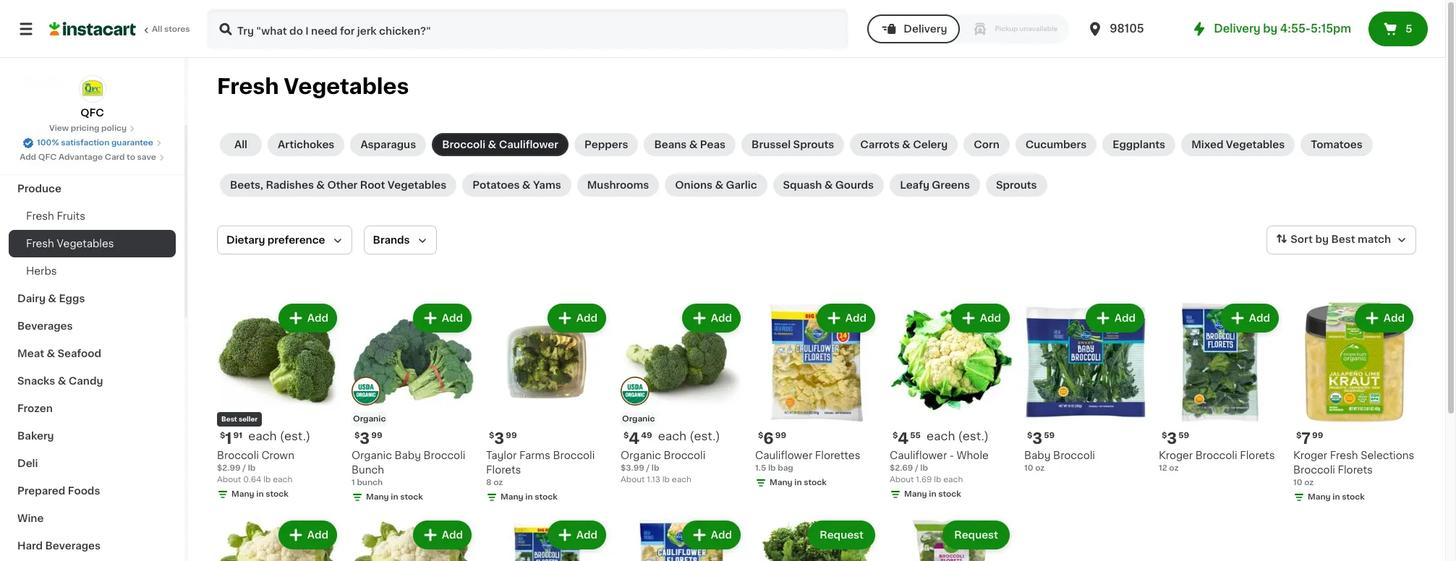 Task type: describe. For each thing, give the bounding box(es) containing it.
fresh inside kroger fresh selections broccoli florets 10 oz
[[1330, 451, 1358, 461]]

add button for taylor farms broccoli florets
[[549, 305, 605, 331]]

fresh vegetables link
[[9, 230, 176, 258]]

lb up 0.64
[[248, 464, 256, 472]]

many for organic baby broccoli bunch
[[366, 493, 389, 501]]

$ 3 99 for organic
[[354, 431, 382, 446]]

add qfc advantage card to save
[[20, 153, 156, 161]]

frozen link
[[9, 395, 176, 422]]

add button for organic baby broccoli bunch
[[414, 305, 470, 331]]

10 inside kroger fresh selections broccoli florets 10 oz
[[1293, 479, 1303, 487]]

request for second request button from right
[[820, 530, 864, 540]]

in down 1.69
[[929, 490, 937, 498]]

wine link
[[9, 505, 176, 532]]

98105
[[1110, 23, 1144, 34]]

baby inside baby broccoli 10 oz
[[1024, 451, 1051, 461]]

cauliflower florettes 1.5 lb bag
[[755, 451, 861, 472]]

qfc logo image
[[78, 75, 106, 103]]

each up -
[[927, 430, 955, 442]]

59 for kroger
[[1179, 432, 1189, 440]]

seafood
[[58, 349, 101, 359]]

broccoli inside broccoli & cauliflower link
[[442, 140, 486, 150]]

all stores link
[[49, 9, 191, 49]]

request for 1st request button from right
[[954, 530, 998, 540]]

service type group
[[868, 14, 1069, 43]]

foods
[[68, 486, 100, 496]]

beets, radishes & other root vegetables
[[230, 180, 447, 190]]

$ inside $ 4 49
[[624, 432, 629, 440]]

stores
[[164, 25, 190, 33]]

match
[[1358, 235, 1391, 245]]

all stores
[[152, 25, 190, 33]]

fresh fruits
[[26, 211, 85, 221]]

lb inside cauliflower florettes 1.5 lb bag
[[768, 464, 776, 472]]

peppers
[[585, 140, 628, 150]]

cauliflower - whole $2.69 / lb about 1.69 lb each
[[890, 451, 989, 484]]

florets inside kroger broccoli florets 12 oz
[[1240, 451, 1275, 461]]

bunch
[[357, 479, 383, 487]]

10 inside baby broccoli 10 oz
[[1024, 464, 1033, 472]]

baby broccoli 10 oz
[[1024, 451, 1095, 472]]

greens
[[932, 180, 970, 190]]

& for snacks & candy
[[58, 376, 66, 386]]

100% satisfaction guarantee button
[[22, 135, 162, 149]]

99 for cauliflower
[[775, 432, 786, 440]]

eggplants link
[[1103, 133, 1176, 156]]

view pricing policy
[[49, 124, 127, 132]]

fresh up all link
[[217, 76, 279, 97]]

leafy greens
[[900, 180, 970, 190]]

1 horizontal spatial fresh vegetables
[[217, 76, 409, 97]]

$ 4 49
[[624, 431, 652, 446]]

kroger for 12
[[1159, 451, 1193, 461]]

& for squash & gourds
[[825, 180, 833, 190]]

1 vertical spatial qfc
[[38, 153, 57, 161]]

& for beans & peas
[[689, 140, 698, 150]]

save
[[137, 153, 156, 161]]

qfc link
[[78, 75, 106, 120]]

wine
[[17, 514, 44, 524]]

florettes
[[815, 451, 861, 461]]

each down seller
[[248, 430, 277, 442]]

cucumbers
[[1026, 140, 1087, 150]]

recipes
[[17, 129, 60, 139]]

frozen
[[17, 404, 53, 414]]

59 for baby
[[1044, 432, 1055, 440]]

sprouts link
[[986, 174, 1047, 197]]

$ 6 99
[[758, 431, 786, 446]]

all for all
[[234, 140, 247, 150]]

kroger for broccoli
[[1293, 451, 1328, 461]]

advantage
[[59, 153, 103, 161]]

about inside cauliflower - whole $2.69 / lb about 1.69 lb each
[[890, 476, 914, 484]]

peppers link
[[574, 133, 638, 156]]

product group containing 6
[[755, 301, 878, 492]]

add button for cauliflower - whole
[[953, 305, 1008, 331]]

3 for baby broccoli
[[1033, 431, 1043, 446]]

card
[[105, 153, 125, 161]]

add button for cauliflower florettes
[[818, 305, 874, 331]]

12
[[1159, 464, 1167, 472]]

oz inside taylor farms broccoli florets 8 oz
[[494, 479, 503, 487]]

0 vertical spatial sprouts
[[793, 140, 834, 150]]

cauliflower for 1.5
[[755, 451, 813, 461]]

2 request button from the left
[[944, 522, 1008, 548]]

5:15pm
[[1311, 23, 1351, 34]]

1.13
[[647, 476, 660, 484]]

tomatoes link
[[1301, 133, 1373, 156]]

other
[[327, 180, 358, 190]]

bunch
[[352, 465, 384, 475]]

mixed vegetables link
[[1181, 133, 1295, 156]]

organic inside organic broccoli $3.99 / lb about 1.13 lb each
[[621, 451, 661, 461]]

best for best match
[[1331, 235, 1355, 245]]

dairy
[[17, 294, 46, 304]]

delivery by 4:55-5:15pm
[[1214, 23, 1351, 34]]

$ for kroger fresh selections broccoli florets
[[1296, 432, 1302, 440]]

best match
[[1331, 235, 1391, 245]]

99 for kroger
[[1312, 432, 1323, 440]]

$ for organic baby broccoli bunch
[[354, 432, 360, 440]]

item badge image for organic baby broccoli bunch
[[352, 377, 381, 406]]

florets inside kroger fresh selections broccoli florets 10 oz
[[1338, 465, 1373, 475]]

seller
[[239, 416, 258, 422]]

kroger fresh selections broccoli florets 10 oz
[[1293, 451, 1415, 487]]

99 for organic
[[371, 432, 382, 440]]

/ inside cauliflower - whole $2.69 / lb about 1.69 lb each
[[915, 464, 919, 472]]

radishes
[[266, 180, 314, 190]]

4:55-
[[1280, 23, 1311, 34]]

whole
[[957, 451, 989, 461]]

broccoli inside kroger broccoli florets 12 oz
[[1196, 451, 1238, 461]]

lb up 1.69
[[920, 464, 928, 472]]

5 button
[[1369, 12, 1428, 46]]

stock for cauliflower florettes
[[804, 479, 827, 487]]

dietary preference
[[226, 235, 325, 245]]

100% satisfaction guarantee
[[37, 139, 153, 147]]

many in stock for organic baby broccoli bunch
[[366, 493, 423, 501]]

asparagus
[[361, 140, 416, 150]]

thanksgiving
[[17, 156, 87, 166]]

squash
[[783, 180, 822, 190]]

49
[[641, 432, 652, 440]]

item badge image for organic broccoli
[[621, 377, 650, 406]]

hard beverages link
[[9, 532, 176, 560]]

squash & gourds link
[[773, 174, 884, 197]]

florets inside taylor farms broccoli florets 8 oz
[[486, 465, 521, 475]]

snacks & candy
[[17, 376, 103, 386]]

-
[[950, 451, 954, 461]]

lb right 1.69
[[934, 476, 941, 484]]

potatoes
[[473, 180, 520, 190]]

1 horizontal spatial sprouts
[[996, 180, 1037, 190]]

yams
[[533, 180, 561, 190]]

brands
[[373, 235, 410, 245]]

broccoli inside baby broccoli 10 oz
[[1053, 451, 1095, 461]]

kroger broccoli florets 12 oz
[[1159, 451, 1275, 472]]

fruits
[[57, 211, 85, 221]]

$4.49 each (estimated) element
[[621, 430, 744, 449]]

fresh up herbs
[[26, 239, 54, 249]]

squash & gourds
[[783, 180, 874, 190]]

1 inside product group
[[225, 431, 232, 446]]

about for broccoli
[[217, 476, 241, 484]]

preference
[[268, 235, 325, 245]]

1.5
[[755, 464, 766, 472]]

deli
[[17, 459, 38, 469]]

many down 1.69
[[904, 490, 927, 498]]

1 vertical spatial fresh vegetables
[[26, 239, 114, 249]]

bakery
[[17, 431, 54, 441]]

& left the other
[[316, 180, 325, 190]]

instacart logo image
[[49, 20, 136, 38]]

$ inside $ 4 55
[[893, 432, 898, 440]]

many for taylor farms broccoli florets
[[501, 493, 524, 501]]

add button for kroger fresh selections broccoli florets
[[1356, 305, 1412, 331]]

each inside organic broccoli $3.99 / lb about 1.13 lb each
[[672, 476, 692, 484]]

prepared foods link
[[9, 477, 176, 505]]

cauliflower for whole
[[890, 451, 947, 461]]

$ inside $ 1 91
[[220, 432, 225, 440]]

sort
[[1291, 235, 1313, 245]]

mushrooms link
[[577, 174, 659, 197]]

taylor farms broccoli florets 8 oz
[[486, 451, 595, 487]]

many in stock for kroger fresh selections broccoli florets
[[1308, 493, 1365, 501]]

many for kroger fresh selections broccoli florets
[[1308, 493, 1331, 501]]

oz inside kroger fresh selections broccoli florets 10 oz
[[1304, 479, 1314, 487]]

onions & garlic
[[675, 180, 757, 190]]

broccoli inside broccoli crown $2.99 / lb about 0.64 lb each
[[217, 451, 259, 461]]

/ for broccoli
[[243, 464, 246, 472]]

gourds
[[835, 180, 874, 190]]

prepared foods
[[17, 486, 100, 496]]

100%
[[37, 139, 59, 147]]

$ 3 99 for taylor
[[489, 431, 517, 446]]



Task type: vqa. For each thing, say whether or not it's contained in the screenshot.


Task type: locate. For each thing, give the bounding box(es) containing it.
0 horizontal spatial item badge image
[[352, 377, 381, 406]]

sprouts down corn
[[996, 180, 1037, 190]]

artichokes
[[278, 140, 334, 150]]

1 horizontal spatial each (est.)
[[658, 430, 720, 442]]

3 $ from the left
[[489, 432, 494, 440]]

1 horizontal spatial /
[[646, 464, 650, 472]]

beverages
[[17, 321, 73, 331], [45, 541, 101, 551]]

by
[[1263, 23, 1278, 34], [1315, 235, 1329, 245]]

2 kroger from the left
[[1293, 451, 1328, 461]]

1 horizontal spatial qfc
[[80, 108, 104, 118]]

3 / from the left
[[915, 464, 919, 472]]

& for onions & garlic
[[715, 180, 724, 190]]

$1.91 each (estimated) element
[[217, 430, 340, 449]]

0 vertical spatial fresh vegetables
[[217, 76, 409, 97]]

1 $ 3 99 from the left
[[354, 431, 382, 446]]

1.69
[[916, 476, 932, 484]]

0 horizontal spatial florets
[[486, 465, 521, 475]]

selections
[[1361, 451, 1415, 461]]

None search field
[[207, 9, 849, 49]]

produce
[[17, 184, 61, 194]]

$ for cauliflower florettes
[[758, 432, 763, 440]]

6 $ from the left
[[893, 432, 898, 440]]

delivery by 4:55-5:15pm link
[[1191, 20, 1351, 38]]

3 3 from the left
[[1033, 431, 1043, 446]]

& left celery
[[902, 140, 911, 150]]

(est.) for broccoli crown
[[280, 430, 311, 442]]

product group containing 7
[[1293, 301, 1416, 506]]

2 59 from the left
[[1179, 432, 1189, 440]]

1 each (est.) from the left
[[248, 430, 311, 442]]

2 request from the left
[[954, 530, 998, 540]]

cauliflower down 55
[[890, 451, 947, 461]]

organic baby broccoli bunch 1 bunch
[[352, 451, 465, 487]]

best inside product group
[[221, 416, 237, 422]]

about for organic
[[621, 476, 645, 484]]

1 horizontal spatial delivery
[[1214, 23, 1261, 34]]

beans & peas
[[654, 140, 726, 150]]

lb right 1.13
[[662, 476, 670, 484]]

crown
[[261, 451, 294, 461]]

onions
[[675, 180, 713, 190]]

4 $ from the left
[[624, 432, 629, 440]]

1 horizontal spatial 59
[[1179, 432, 1189, 440]]

many in stock for cauliflower florettes
[[770, 479, 827, 487]]

1 horizontal spatial by
[[1315, 235, 1329, 245]]

2 baby from the left
[[1024, 451, 1051, 461]]

by inside 'link'
[[1263, 23, 1278, 34]]

brands button
[[364, 226, 437, 255]]

recipes link
[[9, 120, 176, 148]]

0 horizontal spatial $ 3 99
[[354, 431, 382, 446]]

2 4 from the left
[[898, 431, 909, 446]]

$ up kroger fresh selections broccoli florets 10 oz
[[1296, 432, 1302, 440]]

1 horizontal spatial florets
[[1240, 451, 1275, 461]]

delivery inside 'link'
[[1214, 23, 1261, 34]]

1 $ from the left
[[220, 432, 225, 440]]

(est.) for cauliflower - whole
[[958, 430, 989, 442]]

$ for baby broccoli
[[1027, 432, 1033, 440]]

Search field
[[208, 10, 847, 48]]

lb right 0.64
[[263, 476, 271, 484]]

each right 1.13
[[672, 476, 692, 484]]

many in stock down taylor farms broccoli florets 8 oz
[[501, 493, 558, 501]]

4 left 55
[[898, 431, 909, 446]]

3 up bunch
[[360, 431, 370, 446]]

3 up taylor
[[494, 431, 504, 446]]

1 item badge image from the left
[[352, 377, 381, 406]]

each (est.) up -
[[927, 430, 989, 442]]

stock down cauliflower - whole $2.69 / lb about 1.69 lb each in the bottom of the page
[[938, 490, 961, 498]]

oz inside baby broccoli 10 oz
[[1035, 464, 1045, 472]]

1 3 from the left
[[360, 431, 370, 446]]

baby inside organic baby broccoli bunch 1 bunch
[[395, 451, 421, 461]]

3
[[360, 431, 370, 446], [494, 431, 504, 446], [1033, 431, 1043, 446], [1167, 431, 1177, 446]]

garlic
[[726, 180, 757, 190]]

baby
[[395, 451, 421, 461], [1024, 451, 1051, 461]]

stock down organic baby broccoli bunch 1 bunch
[[400, 493, 423, 501]]

cauliflower up bag
[[755, 451, 813, 461]]

$ up baby broccoli 10 oz
[[1027, 432, 1033, 440]]

2 / from the left
[[646, 464, 650, 472]]

stock down cauliflower florettes 1.5 lb bag
[[804, 479, 827, 487]]

3 for kroger broccoli florets
[[1167, 431, 1177, 446]]

view pricing policy link
[[49, 123, 135, 135]]

1 59 from the left
[[1044, 432, 1055, 440]]

& left 'eggs'
[[48, 294, 56, 304]]

1 horizontal spatial best
[[1331, 235, 1355, 245]]

2 $ from the left
[[354, 432, 360, 440]]

each down crown
[[273, 476, 293, 484]]

about inside broccoli crown $2.99 / lb about 0.64 lb each
[[217, 476, 241, 484]]

stock down broccoli crown $2.99 / lb about 0.64 lb each
[[266, 490, 289, 498]]

0 vertical spatial qfc
[[80, 108, 104, 118]]

produce link
[[9, 175, 176, 203]]

0 vertical spatial beverages
[[17, 321, 73, 331]]

request
[[820, 530, 864, 540], [954, 530, 998, 540]]

lb right 1.5
[[768, 464, 776, 472]]

many in stock
[[770, 479, 827, 487], [231, 490, 289, 498], [904, 490, 961, 498], [366, 493, 423, 501], [501, 493, 558, 501], [1308, 493, 1365, 501]]

buy it again link
[[9, 39, 176, 68]]

broccoli crown $2.99 / lb about 0.64 lb each
[[217, 451, 294, 484]]

add button for baby broccoli
[[1087, 305, 1143, 331]]

$ 1 91
[[220, 431, 242, 446]]

2 99 from the left
[[506, 432, 517, 440]]

all up beets,
[[234, 140, 247, 150]]

$ left 55
[[893, 432, 898, 440]]

2 (est.) from the left
[[690, 430, 720, 442]]

each (est.) for broccoli crown
[[248, 430, 311, 442]]

0 horizontal spatial /
[[243, 464, 246, 472]]

beverages down dairy & eggs
[[17, 321, 73, 331]]

beets, radishes & other root vegetables link
[[220, 174, 457, 197]]

view
[[49, 124, 69, 132]]

about down $2.69
[[890, 476, 914, 484]]

4 inside $4.49 each (estimated) element
[[629, 431, 640, 446]]

fresh down produce
[[26, 211, 54, 221]]

2 item badge image from the left
[[621, 377, 650, 406]]

brussel
[[752, 140, 791, 150]]

3 for organic baby broccoli bunch
[[360, 431, 370, 446]]

(est.) up crown
[[280, 430, 311, 442]]

1 vertical spatial 10
[[1293, 479, 1303, 487]]

fresh fruits link
[[9, 203, 176, 230]]

0 horizontal spatial 1
[[225, 431, 232, 446]]

kroger up 12
[[1159, 451, 1193, 461]]

0 horizontal spatial fresh vegetables
[[26, 239, 114, 249]]

1 4 from the left
[[629, 431, 640, 446]]

$ inside $ 6 99
[[758, 432, 763, 440]]

4 inside $4.55 each (estimated) element
[[898, 431, 909, 446]]

best up 91
[[221, 416, 237, 422]]

beans
[[654, 140, 687, 150]]

brussel sprouts link
[[742, 133, 844, 156]]

vegetables
[[284, 76, 409, 97], [1226, 140, 1285, 150], [388, 180, 447, 190], [57, 239, 114, 249]]

each right 49
[[658, 430, 687, 442]]

1 inside organic baby broccoli bunch 1 bunch
[[352, 479, 355, 487]]

vegetables right mixed
[[1226, 140, 1285, 150]]

4 99 from the left
[[1312, 432, 1323, 440]]

3 (est.) from the left
[[958, 430, 989, 442]]

91
[[233, 432, 242, 440]]

snacks & candy link
[[9, 368, 176, 395]]

1 horizontal spatial 1
[[352, 479, 355, 487]]

$ up 1.5
[[758, 432, 763, 440]]

4 for cauliflower - whole
[[898, 431, 909, 446]]

best for best seller
[[221, 416, 237, 422]]

guarantee
[[111, 139, 153, 147]]

in down cauliflower florettes 1.5 lb bag
[[795, 479, 802, 487]]

best left match
[[1331, 235, 1355, 245]]

each (est.) inside $4.49 each (estimated) element
[[658, 430, 720, 442]]

broccoli & cauliflower
[[442, 140, 558, 150]]

98105 button
[[1087, 9, 1174, 49]]

1 kroger from the left
[[1159, 451, 1193, 461]]

add button for organic broccoli
[[683, 305, 739, 331]]

$ left 49
[[624, 432, 629, 440]]

1 horizontal spatial cauliflower
[[755, 451, 813, 461]]

sort by
[[1291, 235, 1329, 245]]

many down kroger fresh selections broccoli florets 10 oz
[[1308, 493, 1331, 501]]

in down taylor farms broccoli florets 8 oz
[[525, 493, 533, 501]]

1 vertical spatial by
[[1315, 235, 1329, 245]]

(est.) inside $4.55 each (estimated) element
[[958, 430, 989, 442]]

$ 3 59 for kroger
[[1162, 431, 1189, 446]]

in for organic baby broccoli bunch
[[391, 493, 398, 501]]

broccoli & cauliflower link
[[432, 133, 569, 156]]

stock for taylor farms broccoli florets
[[535, 493, 558, 501]]

cauliflower inside cauliflower florettes 1.5 lb bag
[[755, 451, 813, 461]]

buy it again
[[41, 48, 102, 59]]

$ 3 99 up taylor
[[489, 431, 517, 446]]

mushrooms
[[587, 180, 649, 190]]

1 baby from the left
[[395, 451, 421, 461]]

1 horizontal spatial about
[[621, 476, 645, 484]]

in down 0.64
[[256, 490, 264, 498]]

2 horizontal spatial each (est.)
[[927, 430, 989, 442]]

stock down kroger fresh selections broccoli florets 10 oz
[[1342, 493, 1365, 501]]

florets
[[1240, 451, 1275, 461], [486, 465, 521, 475], [1338, 465, 1373, 475]]

sprouts up squash
[[793, 140, 834, 150]]

2 horizontal spatial florets
[[1338, 465, 1373, 475]]

1 horizontal spatial $ 3 59
[[1162, 431, 1189, 446]]

1 vertical spatial sprouts
[[996, 180, 1037, 190]]

$2.99
[[217, 464, 241, 472]]

/ inside organic broccoli $3.99 / lb about 1.13 lb each
[[646, 464, 650, 472]]

0 horizontal spatial (est.)
[[280, 430, 311, 442]]

0 horizontal spatial 4
[[629, 431, 640, 446]]

many in stock down bag
[[770, 479, 827, 487]]

request button
[[810, 522, 874, 548], [944, 522, 1008, 548]]

$ 3 99 up bunch
[[354, 431, 382, 446]]

1 vertical spatial 1
[[352, 479, 355, 487]]

1 about from the left
[[217, 476, 241, 484]]

many in stock for taylor farms broccoli florets
[[501, 493, 558, 501]]

add button for kroger broccoli florets
[[1222, 305, 1278, 331]]

2 3 from the left
[[494, 431, 504, 446]]

about down $3.99
[[621, 476, 645, 484]]

$ up taylor
[[489, 432, 494, 440]]

delivery inside button
[[904, 24, 947, 34]]

1 / from the left
[[243, 464, 246, 472]]

1 horizontal spatial 10
[[1293, 479, 1303, 487]]

all left stores
[[152, 25, 162, 33]]

$ for taylor farms broccoli florets
[[489, 432, 494, 440]]

by right the sort
[[1315, 235, 1329, 245]]

by for delivery
[[1263, 23, 1278, 34]]

fresh vegetables up the artichokes link
[[217, 76, 409, 97]]

beans & peas link
[[644, 133, 736, 156]]

2 $ 3 99 from the left
[[489, 431, 517, 446]]

buy
[[41, 48, 61, 59]]

leafy greens link
[[890, 174, 980, 197]]

kroger inside kroger broccoli florets 12 oz
[[1159, 451, 1193, 461]]

0 horizontal spatial request button
[[810, 522, 874, 548]]

stock
[[804, 479, 827, 487], [266, 490, 289, 498], [938, 490, 961, 498], [400, 493, 423, 501], [535, 493, 558, 501], [1342, 493, 1365, 501]]

many down taylor farms broccoli florets 8 oz
[[501, 493, 524, 501]]

many down 0.64
[[231, 490, 254, 498]]

kroger inside kroger fresh selections broccoli florets 10 oz
[[1293, 451, 1328, 461]]

add button
[[280, 305, 336, 331], [414, 305, 470, 331], [549, 305, 605, 331], [683, 305, 739, 331], [818, 305, 874, 331], [953, 305, 1008, 331], [1087, 305, 1143, 331], [1222, 305, 1278, 331], [1356, 305, 1412, 331], [280, 522, 336, 548], [414, 522, 470, 548], [549, 522, 605, 548], [683, 522, 739, 548]]

& left garlic
[[715, 180, 724, 190]]

1 horizontal spatial request button
[[944, 522, 1008, 548]]

each (est.) for organic broccoli
[[658, 430, 720, 442]]

& left gourds
[[825, 180, 833, 190]]

1 left 91
[[225, 431, 232, 446]]

about inside organic broccoli $3.99 / lb about 1.13 lb each
[[621, 476, 645, 484]]

each (est.) up organic broccoli $3.99 / lb about 1.13 lb each
[[658, 430, 720, 442]]

1 horizontal spatial item badge image
[[621, 377, 650, 406]]

Best match Sort by field
[[1267, 226, 1416, 255]]

to
[[127, 153, 135, 161]]

0 horizontal spatial best
[[221, 416, 237, 422]]

$ up 12
[[1162, 432, 1167, 440]]

delivery for delivery by 4:55-5:15pm
[[1214, 23, 1261, 34]]

in for taylor farms broccoli florets
[[525, 493, 533, 501]]

about down '$2.99'
[[217, 476, 241, 484]]

lb up 1.13
[[652, 464, 659, 472]]

1 vertical spatial beverages
[[45, 541, 101, 551]]

(est.)
[[280, 430, 311, 442], [690, 430, 720, 442], [958, 430, 989, 442]]

stock down taylor farms broccoli florets 8 oz
[[535, 493, 558, 501]]

0 horizontal spatial by
[[1263, 23, 1278, 34]]

dairy & eggs
[[17, 294, 85, 304]]

0 horizontal spatial sprouts
[[793, 140, 834, 150]]

0 vertical spatial all
[[152, 25, 162, 33]]

5 $ from the left
[[758, 432, 763, 440]]

4 for organic broccoli
[[629, 431, 640, 446]]

& for dairy & eggs
[[48, 294, 56, 304]]

each (est.) up crown
[[248, 430, 311, 442]]

0 horizontal spatial kroger
[[1159, 451, 1193, 461]]

1 request from the left
[[820, 530, 864, 540]]

each down -
[[943, 476, 963, 484]]

in for kroger fresh selections broccoli florets
[[1333, 493, 1340, 501]]

bakery link
[[9, 422, 176, 450]]

cauliflower up potatoes & yams link on the left top of page
[[499, 140, 558, 150]]

0 vertical spatial best
[[1331, 235, 1355, 245]]

0 horizontal spatial each (est.)
[[248, 430, 311, 442]]

2 horizontal spatial cauliflower
[[890, 451, 947, 461]]

9 $ from the left
[[1296, 432, 1302, 440]]

99 for taylor
[[506, 432, 517, 440]]

1 horizontal spatial all
[[234, 140, 247, 150]]

/ up 0.64
[[243, 464, 246, 472]]

peas
[[700, 140, 726, 150]]

$ inside the $ 7 99
[[1296, 432, 1302, 440]]

herbs
[[26, 266, 57, 276]]

99 up bunch
[[371, 432, 382, 440]]

many down bag
[[770, 479, 793, 487]]

8 $ from the left
[[1162, 432, 1167, 440]]

delivery button
[[868, 14, 960, 43]]

organic
[[353, 415, 386, 423], [622, 415, 655, 423], [352, 451, 392, 461], [621, 451, 661, 461]]

1 (est.) from the left
[[280, 430, 311, 442]]

3 about from the left
[[890, 476, 914, 484]]

meat
[[17, 349, 44, 359]]

$ 3 59 for baby
[[1027, 431, 1055, 446]]

1 99 from the left
[[371, 432, 382, 440]]

1 left bunch
[[352, 479, 355, 487]]

many for cauliflower florettes
[[770, 479, 793, 487]]

product group containing 1
[[217, 301, 340, 504]]

0 horizontal spatial about
[[217, 476, 241, 484]]

each inside broccoli crown $2.99 / lb about 0.64 lb each
[[273, 476, 293, 484]]

broccoli inside taylor farms broccoli florets 8 oz
[[553, 451, 595, 461]]

0 horizontal spatial $ 3 59
[[1027, 431, 1055, 446]]

/ inside broccoli crown $2.99 / lb about 0.64 lb each
[[243, 464, 246, 472]]

carrots & celery
[[860, 140, 948, 150]]

delivery for delivery
[[904, 24, 947, 34]]

fresh vegetables down fruits
[[26, 239, 114, 249]]

1 horizontal spatial $ 3 99
[[489, 431, 517, 446]]

broccoli inside kroger fresh selections broccoli florets 10 oz
[[1293, 465, 1335, 475]]

in down kroger fresh selections broccoli florets 10 oz
[[1333, 493, 1340, 501]]

99 inside $ 6 99
[[775, 432, 786, 440]]

1 request button from the left
[[810, 522, 874, 548]]

$ 3 59
[[1027, 431, 1055, 446], [1162, 431, 1189, 446]]

1 vertical spatial all
[[234, 140, 247, 150]]

item badge image
[[352, 377, 381, 406], [621, 377, 650, 406]]

1 horizontal spatial (est.)
[[690, 430, 720, 442]]

$4.55 each (estimated) element
[[890, 430, 1013, 449]]

vegetables up herbs link
[[57, 239, 114, 249]]

broccoli inside organic baby broccoli bunch 1 bunch
[[424, 451, 465, 461]]

eggs
[[59, 294, 85, 304]]

onions & garlic link
[[665, 174, 767, 197]]

&
[[488, 140, 496, 150], [689, 140, 698, 150], [902, 140, 911, 150], [316, 180, 325, 190], [522, 180, 531, 190], [715, 180, 724, 190], [825, 180, 833, 190], [48, 294, 56, 304], [47, 349, 55, 359], [58, 376, 66, 386]]

stock for kroger fresh selections broccoli florets
[[1342, 493, 1365, 501]]

3 for taylor farms broccoli florets
[[494, 431, 504, 446]]

it
[[63, 48, 71, 59]]

meat & seafood link
[[9, 340, 176, 368]]

/ for organic
[[646, 464, 650, 472]]

1 horizontal spatial kroger
[[1293, 451, 1328, 461]]

(est.) inside $1.91 each (estimated) element
[[280, 430, 311, 442]]

2 horizontal spatial (est.)
[[958, 430, 989, 442]]

by for sort
[[1315, 235, 1329, 245]]

& left "yams"
[[522, 180, 531, 190]]

vegetables right root
[[388, 180, 447, 190]]

& for meat & seafood
[[47, 349, 55, 359]]

vegetables up the artichokes link
[[284, 76, 409, 97]]

1 $ 3 59 from the left
[[1027, 431, 1055, 446]]

best inside field
[[1331, 235, 1355, 245]]

59 up kroger broccoli florets 12 oz
[[1179, 432, 1189, 440]]

product group
[[217, 301, 340, 504], [352, 301, 475, 506], [486, 301, 609, 506], [621, 301, 744, 486], [755, 301, 878, 492], [890, 301, 1013, 504], [1024, 301, 1147, 475], [1159, 301, 1282, 475], [1293, 301, 1416, 506], [217, 518, 340, 561], [352, 518, 475, 561], [486, 518, 609, 561], [621, 518, 744, 561], [755, 518, 878, 561], [890, 518, 1013, 561]]

all for all stores
[[152, 25, 162, 33]]

0 horizontal spatial cauliflower
[[499, 140, 558, 150]]

0 vertical spatial 10
[[1024, 464, 1033, 472]]

1 horizontal spatial request
[[954, 530, 998, 540]]

0 horizontal spatial 59
[[1044, 432, 1055, 440]]

oz inside kroger broccoli florets 12 oz
[[1169, 464, 1179, 472]]

cauliflower inside cauliflower - whole $2.69 / lb about 1.69 lb each
[[890, 451, 947, 461]]

many in stock down bunch
[[366, 493, 423, 501]]

many in stock down kroger fresh selections broccoli florets 10 oz
[[1308, 493, 1365, 501]]

beverages down wine link
[[45, 541, 101, 551]]

$ for kroger broccoli florets
[[1162, 432, 1167, 440]]

hard
[[17, 541, 43, 551]]

(est.) for organic broccoli
[[690, 430, 720, 442]]

2 about from the left
[[621, 476, 645, 484]]

organic inside organic baby broccoli bunch 1 bunch
[[352, 451, 392, 461]]

qfc up view pricing policy 'link'
[[80, 108, 104, 118]]

add button for broccoli crown
[[280, 305, 336, 331]]

all
[[152, 25, 162, 33], [234, 140, 247, 150]]

& for potatoes & yams
[[522, 180, 531, 190]]

3 each (est.) from the left
[[927, 430, 989, 442]]

3 up baby broccoli 10 oz
[[1033, 431, 1043, 446]]

$ left 91
[[220, 432, 225, 440]]

99 up taylor
[[506, 432, 517, 440]]

many in stock down 1.69
[[904, 490, 961, 498]]

0 vertical spatial 1
[[225, 431, 232, 446]]

& for broccoli & cauliflower
[[488, 140, 496, 150]]

0 horizontal spatial all
[[152, 25, 162, 33]]

7 $ from the left
[[1027, 432, 1033, 440]]

$ up bunch
[[354, 432, 360, 440]]

by inside field
[[1315, 235, 1329, 245]]

0 vertical spatial by
[[1263, 23, 1278, 34]]

(est.) up organic broccoli $3.99 / lb about 1.13 lb each
[[690, 430, 720, 442]]

broccoli inside organic broccoli $3.99 / lb about 1.13 lb each
[[664, 451, 706, 461]]

7
[[1302, 431, 1311, 446]]

0 horizontal spatial 10
[[1024, 464, 1033, 472]]

2 each (est.) from the left
[[658, 430, 720, 442]]

& left candy
[[58, 376, 66, 386]]

59 up baby broccoli 10 oz
[[1044, 432, 1055, 440]]

celery
[[913, 140, 948, 150]]

0 horizontal spatial baby
[[395, 451, 421, 461]]

snacks
[[17, 376, 55, 386]]

prepared
[[17, 486, 65, 496]]

4 3 from the left
[[1167, 431, 1177, 446]]

herbs link
[[9, 258, 176, 285]]

satisfaction
[[61, 139, 109, 147]]

each (est.) inside $4.55 each (estimated) element
[[927, 430, 989, 442]]

/ up 1.13
[[646, 464, 650, 472]]

qfc down 100%
[[38, 153, 57, 161]]

2 horizontal spatial /
[[915, 464, 919, 472]]

carrots
[[860, 140, 900, 150]]

(est.) inside $4.49 each (estimated) element
[[690, 430, 720, 442]]

again
[[73, 48, 102, 59]]

by left 4:55-
[[1263, 23, 1278, 34]]

0 horizontal spatial qfc
[[38, 153, 57, 161]]

2 $ 3 59 from the left
[[1162, 431, 1189, 446]]

99 inside the $ 7 99
[[1312, 432, 1323, 440]]

hard beverages
[[17, 541, 101, 551]]

each
[[248, 430, 277, 442], [658, 430, 687, 442], [927, 430, 955, 442], [273, 476, 293, 484], [672, 476, 692, 484], [943, 476, 963, 484]]

each (est.) for cauliflower - whole
[[927, 430, 989, 442]]

leafy
[[900, 180, 930, 190]]

55
[[910, 432, 921, 440]]

policy
[[101, 124, 127, 132]]

each (est.) inside $1.91 each (estimated) element
[[248, 430, 311, 442]]

& for carrots & celery
[[902, 140, 911, 150]]

3 99 from the left
[[775, 432, 786, 440]]

bag
[[778, 464, 793, 472]]

1 horizontal spatial 4
[[898, 431, 909, 446]]

1 horizontal spatial baby
[[1024, 451, 1051, 461]]

3 up 12
[[1167, 431, 1177, 446]]

2 horizontal spatial about
[[890, 476, 914, 484]]

4 left 49
[[629, 431, 640, 446]]

many in stock down 0.64
[[231, 490, 289, 498]]

0 horizontal spatial request
[[820, 530, 864, 540]]

1 vertical spatial best
[[221, 416, 237, 422]]

fresh left selections
[[1330, 451, 1358, 461]]

artichokes link
[[268, 133, 345, 156]]

in for cauliflower florettes
[[795, 479, 802, 487]]

0 horizontal spatial delivery
[[904, 24, 947, 34]]

stock for organic baby broccoli bunch
[[400, 493, 423, 501]]

each inside cauliflower - whole $2.69 / lb about 1.69 lb each
[[943, 476, 963, 484]]



